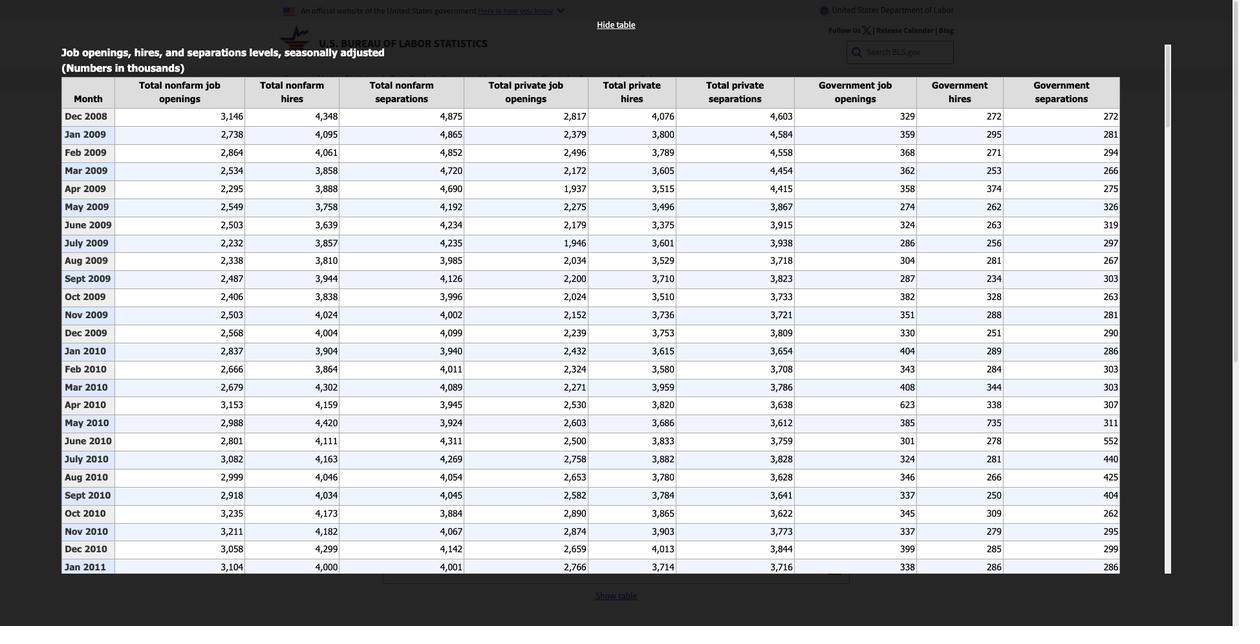 Task type: locate. For each thing, give the bounding box(es) containing it.
2010 down feb 2010
[[85, 381, 108, 392]]

total inside the total nonfarm job openings
[[139, 79, 162, 90]]

2 303 from the top
[[1104, 363, 1119, 374]]

nonfarm inside the total nonfarm job openings
[[165, 79, 203, 90]]

statistics inside the u.s. bureau of labor statistics link
[[434, 36, 488, 50]]

0 horizontal spatial economic
[[379, 101, 447, 120]]

job inside total private job openings
[[549, 79, 563, 90]]

follow us on x, formerly referred to as twitter image
[[862, 26, 871, 35]]

2010 up 2011
[[84, 544, 107, 555]]

hires inside government hires
[[949, 93, 971, 104]]

0 horizontal spatial hires,
[[134, 46, 163, 58]]

apr for apr 2009
[[65, 183, 81, 194]]

3,104
[[221, 562, 243, 573]]

2 horizontal spatial private
[[732, 79, 764, 90]]

june up july 2010 at the left bottom
[[65, 435, 86, 446]]

openings inside total private job openings
[[506, 93, 547, 104]]

337 for 279
[[900, 525, 915, 536]]

statistics inside graphics for economic news releases main content
[[345, 72, 379, 84]]

1 vertical spatial 337
[[900, 525, 915, 536]]

1 hires from the left
[[281, 93, 303, 104]]

government separations column header
[[1003, 77, 1120, 109]]

4,269
[[440, 453, 463, 464]]

2 vertical spatial job
[[392, 165, 405, 175]]

hires, up latest on the left top of page
[[376, 139, 411, 154]]

2 sept from the top
[[65, 489, 85, 500]]

3 nonfarm from the left
[[395, 79, 434, 90]]

303 for 284
[[1104, 363, 1119, 374]]

1 aug from the top
[[65, 255, 82, 266]]

337 for 250
[[900, 489, 915, 500]]

2 hires from the left
[[621, 93, 643, 104]]

0 vertical spatial june
[[65, 219, 86, 230]]

2,801
[[221, 435, 243, 446]]

3,820
[[652, 399, 674, 410]]

1 openings from the left
[[159, 93, 200, 104]]

1 jan from the top
[[65, 129, 81, 140]]

3,718
[[771, 255, 793, 266]]

0 vertical spatial 324
[[900, 219, 915, 230]]

0 horizontal spatial 404
[[900, 345, 915, 356]]

3 dec from the top
[[65, 544, 82, 555]]

1 government from the left
[[819, 79, 875, 90]]

openings for nonfarm
[[159, 93, 200, 104]]

0 vertical spatial mar
[[65, 165, 82, 176]]

2009 up june 2009
[[86, 201, 109, 212]]

2 jan from the top
[[65, 345, 81, 356]]

2,890
[[564, 507, 586, 518]]

0 vertical spatial may
[[65, 201, 83, 212]]

0 vertical spatial apr
[[65, 183, 81, 194]]

2 mar from the top
[[65, 381, 82, 392]]

adjusted up the more chart packages "link"
[[628, 139, 681, 154]]

2010 for sept 2010
[[88, 489, 111, 500]]

0 horizontal spatial 266
[[987, 471, 1002, 482]]

362
[[900, 165, 915, 176]]

seasonally up release on the left top
[[559, 139, 624, 154]]

1 horizontal spatial levels,
[[516, 139, 556, 154]]

0 vertical spatial 338
[[987, 399, 1002, 410]]

4,720
[[440, 165, 463, 176]]

1 nonfarm from the left
[[165, 79, 203, 90]]

2,603
[[564, 417, 586, 428]]

u.s. flag image
[[283, 6, 295, 17]]

jan for jan 2010
[[65, 345, 81, 356]]

government hires column header
[[917, 77, 1003, 109]]

government job openings column header
[[794, 77, 917, 109]]

jan left 2011
[[65, 562, 81, 573]]

1 vertical spatial openings,
[[313, 139, 373, 154]]

job down job openings, hires, and separations levels, seasonally adjusted (numbers in thousands)
[[206, 79, 220, 90]]

separations
[[187, 46, 246, 58], [375, 93, 428, 104], [709, 93, 762, 104], [1035, 93, 1088, 104], [441, 139, 513, 154]]

job for job openings, hires, and separations levels, seasonally adjusted
[[288, 139, 309, 154]]

2009 for oct 2009
[[83, 291, 106, 302]]

charts for economic news releases
[[541, 72, 673, 84]]

interactive chart image
[[390, 228, 843, 577]]

2 horizontal spatial job
[[878, 79, 892, 90]]

0 vertical spatial for
[[567, 72, 577, 84]]

| left more
[[610, 165, 612, 175]]

jan for jan 2009
[[65, 129, 81, 140]]

3,823
[[770, 273, 793, 284]]

3,496
[[652, 201, 674, 212]]

july 2010
[[65, 453, 109, 464]]

hires, inside job openings, hires, and separations levels, seasonally adjusted (numbers in thousands)
[[134, 46, 163, 58]]

4 total from the left
[[489, 79, 512, 90]]

295 up 299
[[1104, 525, 1119, 536]]

1 vertical spatial oct
[[65, 507, 80, 518]]

1 324 from the top
[[900, 219, 915, 230]]

1 horizontal spatial economic
[[579, 72, 616, 84]]

1 horizontal spatial adjusted
[[628, 139, 681, 154]]

1 apr from the top
[[65, 183, 81, 194]]

for for charts
[[567, 72, 577, 84]]

nonfarm inside total nonfarm separations
[[395, 79, 434, 90]]

0 horizontal spatial 262
[[987, 201, 1002, 212]]

3,058
[[221, 544, 243, 555]]

labor
[[933, 5, 954, 16], [399, 36, 432, 50], [322, 72, 344, 84], [462, 165, 484, 175]]

total inside total private job openings
[[489, 79, 512, 90]]

4,013
[[652, 544, 674, 555]]

0 vertical spatial seasonally
[[285, 46, 338, 58]]

1 horizontal spatial 404
[[1104, 489, 1119, 500]]

charts for charts for economic news releases
[[541, 72, 565, 84]]

295 up 271
[[987, 129, 1002, 140]]

job openings, hires, and separations levels, seasonally adjusted (numbers in thousands)
[[62, 46, 385, 74]]

1 horizontal spatial 272
[[1104, 111, 1119, 122]]

releases up 4,076
[[640, 72, 673, 84]]

openings, for job openings, hires, and separations levels, seasonally adjusted
[[313, 139, 373, 154]]

nov for nov 2009
[[65, 309, 83, 320]]

united right department of labor logo
[[832, 5, 856, 16]]

0 vertical spatial levels,
[[249, 46, 282, 58]]

2 vertical spatial jan
[[65, 562, 81, 573]]

5 total from the left
[[603, 79, 626, 90]]

1 vertical spatial 404
[[1104, 489, 1119, 500]]

3,628
[[770, 471, 793, 482]]

dec for dec 2010
[[65, 544, 82, 555]]

0 horizontal spatial levels,
[[249, 46, 282, 58]]

266 down 294
[[1104, 165, 1119, 176]]

total private hires column header
[[588, 77, 676, 109]]

2 private from the left
[[629, 79, 661, 90]]

sept for sept 2010
[[65, 489, 85, 500]]

303 down 267 at the right of page
[[1104, 273, 1119, 284]]

states up follow us on x, formerly referred to as twitter "icon"
[[857, 5, 879, 16]]

404 down 425
[[1104, 489, 1119, 500]]

4,099
[[440, 327, 463, 338]]

2 nonfarm from the left
[[286, 79, 324, 90]]

2,503 down 2,549
[[221, 219, 243, 230]]

apr down mar 2010
[[65, 399, 81, 410]]

government
[[819, 79, 875, 90], [932, 79, 988, 90], [1034, 79, 1090, 90]]

1 july from the top
[[65, 237, 83, 248]]

the right website
[[374, 5, 385, 16]]

1 horizontal spatial releases
[[640, 72, 673, 84]]

2009 down 'aug 2009'
[[88, 273, 111, 284]]

economic up 2,817
[[579, 72, 616, 84]]

0 vertical spatial 262
[[987, 201, 1002, 212]]

oct
[[65, 291, 80, 302], [65, 507, 80, 518]]

3 total from the left
[[370, 79, 393, 90]]

1 oct from the top
[[65, 291, 80, 302]]

3,211
[[221, 525, 243, 536]]

2009 for dec 2009
[[84, 327, 107, 338]]

1 horizontal spatial 266
[[1104, 165, 1119, 176]]

0 horizontal spatial private
[[514, 79, 546, 90]]

oct for oct 2009
[[65, 291, 80, 302]]

total inside total nonfarm hires
[[260, 79, 283, 90]]

1 vertical spatial jan
[[65, 345, 81, 356]]

1 vertical spatial 295
[[1104, 525, 1119, 536]]

of inside graphics for economic news releases main content
[[312, 72, 320, 84]]

hires inside total nonfarm hires
[[281, 93, 303, 104]]

1 337 from the top
[[900, 489, 915, 500]]

job inside government job openings
[[878, 79, 892, 90]]

4,558
[[770, 147, 793, 158]]

job inside the total nonfarm job openings
[[206, 79, 220, 90]]

economic for graphics
[[379, 101, 447, 120]]

0 vertical spatial the
[[374, 5, 385, 16]]

2 horizontal spatial nonfarm
[[395, 79, 434, 90]]

3 openings from the left
[[835, 93, 876, 104]]

total inside "total private separations"
[[706, 79, 729, 90]]

303 up 307
[[1104, 381, 1119, 392]]

1 total from the left
[[139, 79, 162, 90]]

0 horizontal spatial "
[[389, 165, 392, 175]]

show table
[[595, 590, 637, 602]]

1 vertical spatial july
[[65, 453, 83, 464]]

4,000
[[315, 562, 338, 573]]

272 up 294
[[1104, 111, 1119, 122]]

0 vertical spatial 263
[[987, 219, 1002, 230]]

262 down 425
[[1104, 507, 1119, 518]]

aug
[[65, 255, 82, 266], [65, 471, 82, 482]]

openings inside the total nonfarm job openings
[[159, 93, 200, 104]]

total inside the total private hires
[[603, 79, 626, 90]]

0 vertical spatial adjusted
[[340, 46, 385, 58]]

324 for 263
[[900, 219, 915, 230]]

charts right tools
[[440, 72, 465, 84]]

1 horizontal spatial nonfarm
[[286, 79, 324, 90]]

private inside the total private hires
[[629, 79, 661, 90]]

338 down 399 on the right of the page
[[900, 562, 915, 573]]

1 vertical spatial dec
[[65, 327, 82, 338]]

2009 up may 2009
[[83, 183, 106, 194]]

job
[[206, 79, 220, 90], [549, 79, 563, 90], [878, 79, 892, 90]]

1 dec from the top
[[65, 111, 82, 122]]

total for total private separations
[[706, 79, 729, 90]]

may down "apr 2009"
[[65, 201, 83, 212]]

for up 2,817
[[567, 72, 577, 84]]

may for may 2009
[[65, 201, 83, 212]]

1 horizontal spatial hires,
[[376, 139, 411, 154]]

the right to
[[352, 165, 364, 175]]

2,530
[[564, 399, 586, 410]]

2009 down sept 2009
[[83, 291, 106, 302]]

0 horizontal spatial hires
[[281, 93, 303, 104]]

openings, up in
[[82, 46, 131, 58]]

0 vertical spatial table
[[616, 19, 636, 30]]

private
[[514, 79, 546, 90], [629, 79, 661, 90], [732, 79, 764, 90]]

mar for mar 2010
[[65, 381, 82, 392]]

2 government from the left
[[932, 79, 988, 90]]

2 oct from the top
[[65, 507, 80, 518]]

aug down july 2010 at the left bottom
[[65, 471, 82, 482]]

3 private from the left
[[732, 79, 764, 90]]

1 horizontal spatial seasonally
[[559, 139, 624, 154]]

1 mar from the top
[[65, 165, 82, 176]]

jan up feb 2009
[[65, 129, 81, 140]]

2009 down feb 2009
[[85, 165, 108, 176]]

2 feb from the top
[[65, 363, 81, 374]]

324 up 346
[[900, 453, 915, 464]]

private inside total private job openings
[[514, 79, 546, 90]]

job down "release"
[[878, 79, 892, 90]]

0 vertical spatial dec
[[65, 111, 82, 122]]

3,784
[[652, 489, 674, 500]]

1 nov from the top
[[65, 309, 83, 320]]

sept up the oct 2009
[[65, 273, 85, 284]]

table right show
[[618, 590, 637, 602]]

299
[[1104, 544, 1119, 555]]

total for total nonfarm separations
[[370, 79, 393, 90]]

1 vertical spatial for
[[354, 101, 374, 120]]

0 horizontal spatial 272
[[987, 111, 1002, 122]]

2 horizontal spatial charts
[[541, 72, 565, 84]]

2 324 from the top
[[900, 453, 915, 464]]

2010 down aug 2010
[[88, 489, 111, 500]]

2009 for june 2009
[[89, 219, 112, 230]]

303 down 290
[[1104, 363, 1119, 374]]

total for total private hires
[[603, 79, 626, 90]]

266 up 250 at right bottom
[[987, 471, 1002, 482]]

1 vertical spatial adjusted
[[628, 139, 681, 154]]

2010 up june 2010 on the left bottom
[[86, 417, 109, 428]]

1 vertical spatial june
[[65, 435, 86, 446]]

dec for dec 2008
[[65, 111, 82, 122]]

3 government from the left
[[1034, 79, 1090, 90]]

june 2009
[[65, 219, 112, 230]]

aug for aug 2009
[[65, 255, 82, 266]]

total for total nonfarm hires
[[260, 79, 283, 90]]

404 up 343 on the bottom of page
[[900, 345, 915, 356]]

2 dec from the top
[[65, 327, 82, 338]]

1 vertical spatial feb
[[65, 363, 81, 374]]

4,311
[[440, 435, 463, 446]]

0 horizontal spatial openings,
[[82, 46, 131, 58]]

0 horizontal spatial statistics
[[345, 72, 379, 84]]

0 vertical spatial 295
[[987, 129, 1002, 140]]

charts up 2,817
[[541, 72, 565, 84]]

0 vertical spatial july
[[65, 237, 83, 248]]

2 aug from the top
[[65, 471, 82, 482]]

2 2,503 from the top
[[221, 309, 243, 320]]

nonfarm inside total nonfarm hires
[[286, 79, 324, 90]]

263 up 256
[[987, 219, 1002, 230]]

0 horizontal spatial government
[[819, 79, 875, 90]]

1 vertical spatial 263
[[1104, 291, 1119, 302]]

mar up 'apr 2010'
[[65, 381, 82, 392]]

bureau up graphics on the top
[[284, 72, 311, 84]]

hires, for job openings, hires, and separations levels, seasonally adjusted (numbers in thousands)
[[134, 46, 163, 58]]

table right hide
[[616, 19, 636, 30]]

358
[[900, 183, 915, 194]]

2010 up dec 2010
[[85, 525, 108, 536]]

6 total from the left
[[706, 79, 729, 90]]

levels, inside job openings, hires, and separations levels, seasonally adjusted (numbers in thousands)
[[249, 46, 282, 58]]

an
[[301, 5, 310, 16]]

of up graphics on the top
[[312, 72, 320, 84]]

charts and applications
[[440, 72, 530, 84]]

2 july from the top
[[65, 453, 83, 464]]

0 horizontal spatial 338
[[900, 562, 915, 573]]

openings inside government job openings
[[835, 93, 876, 104]]

mar up "apr 2009"
[[65, 165, 82, 176]]

july up aug 2010
[[65, 453, 83, 464]]

" left news at top
[[548, 165, 551, 175]]

1 vertical spatial 2,503
[[221, 309, 243, 320]]

may down 'apr 2010'
[[65, 417, 83, 428]]

263 down 267 at the right of page
[[1104, 291, 1119, 302]]

for right 4,348
[[354, 101, 374, 120]]

hide
[[597, 19, 615, 30]]

total
[[139, 79, 162, 90], [260, 79, 283, 90], [370, 79, 393, 90], [489, 79, 512, 90], [603, 79, 626, 90], [706, 79, 729, 90]]

0 horizontal spatial nonfarm
[[165, 79, 203, 90]]

303 for 344
[[1104, 381, 1119, 392]]

private inside "total private separations"
[[732, 79, 764, 90]]

2009 down june 2009
[[86, 237, 109, 248]]

feb down jan 2010
[[65, 363, 81, 374]]

2009 up the mar 2009 at top left
[[84, 147, 107, 158]]

0 horizontal spatial united
[[387, 5, 410, 16]]

1 may from the top
[[65, 201, 83, 212]]

2 horizontal spatial government
[[1034, 79, 1090, 90]]

1 vertical spatial sept
[[65, 489, 85, 500]]

nov down the oct 2009
[[65, 309, 83, 320]]

0 horizontal spatial job
[[206, 79, 220, 90]]

0 horizontal spatial |
[[610, 165, 612, 175]]

jan
[[65, 129, 81, 140], [65, 345, 81, 356], [65, 562, 81, 573]]

3 303 from the top
[[1104, 381, 1119, 392]]

0 horizontal spatial openings
[[159, 93, 200, 104]]

3,153
[[221, 399, 243, 410]]

2009 up dec 2009
[[85, 309, 108, 320]]

oct for oct 2010
[[65, 507, 80, 518]]

2009 for nov 2009
[[85, 309, 108, 320]]

adjusted right u.s.
[[340, 46, 385, 58]]

2010 up sept 2010
[[85, 471, 108, 482]]

1 job from the left
[[206, 79, 220, 90]]

3 job from the left
[[878, 79, 892, 90]]

july for july 2010
[[65, 453, 83, 464]]

seasonally up the bureau of labor statistics
[[285, 46, 338, 58]]

job for total nonfarm job openings
[[206, 79, 220, 90]]

1 horizontal spatial news
[[618, 72, 639, 84]]

1 horizontal spatial openings
[[506, 93, 547, 104]]

charts for charts and applications
[[440, 72, 465, 84]]

job right latest on the left top of page
[[392, 165, 405, 175]]

2 horizontal spatial hires
[[949, 93, 971, 104]]

3,888
[[315, 183, 338, 194]]

1 2,503 from the top
[[221, 219, 243, 230]]

4,690
[[440, 183, 463, 194]]

2010 up mar 2010
[[84, 363, 107, 374]]

table
[[616, 19, 636, 30], [618, 590, 637, 602]]

of
[[925, 5, 932, 16], [365, 5, 372, 16], [383, 36, 396, 50], [312, 72, 320, 84]]

1 vertical spatial bureau
[[284, 72, 311, 84]]

job inside job openings, hires, and separations levels, seasonally adjusted (numbers in thousands)
[[62, 46, 79, 58]]

2009 for feb 2009
[[84, 147, 107, 158]]

1 feb from the top
[[65, 147, 81, 158]]

2 job from the left
[[549, 79, 563, 90]]

sept 2009
[[65, 273, 111, 284]]

0 horizontal spatial 295
[[987, 129, 1002, 140]]

2,503 for 3,639
[[221, 219, 243, 230]]

1 vertical spatial seasonally
[[559, 139, 624, 154]]

government for job
[[819, 79, 875, 90]]

2 337 from the top
[[900, 525, 915, 536]]

to
[[343, 165, 350, 175]]

levels, for job openings, hires, and separations levels, seasonally adjusted (numbers in thousands)
[[249, 46, 282, 58]]

dec up jan 2011
[[65, 544, 82, 555]]

month
[[74, 93, 103, 104]]

2 may from the top
[[65, 417, 83, 428]]

1 horizontal spatial job
[[288, 139, 309, 154]]

0 horizontal spatial news
[[452, 101, 490, 120]]

2 june from the top
[[65, 435, 86, 446]]

3,580
[[652, 363, 674, 374]]

bureau inside graphics for economic news releases main content
[[284, 72, 311, 84]]

bureau
[[341, 36, 381, 50], [284, 72, 311, 84]]

releases down the applications at top
[[495, 101, 557, 120]]

levels, for job openings, hires, and separations levels, seasonally adjusted
[[516, 139, 556, 154]]

3,758
[[316, 201, 338, 212]]

3,945
[[440, 399, 463, 410]]

2,024
[[564, 291, 586, 302]]

3 hires from the left
[[949, 93, 971, 104]]

of down an official website of the united states government
[[383, 36, 396, 50]]

1,937
[[564, 183, 586, 194]]

2 total from the left
[[260, 79, 283, 90]]

346
[[900, 471, 915, 482]]

286 up 304
[[900, 237, 915, 248]]

and up thousands)
[[166, 46, 184, 58]]

june for june 2009
[[65, 219, 86, 230]]

274
[[900, 201, 915, 212]]

1 june from the top
[[65, 219, 86, 230]]

the inside graphics for economic news releases main content
[[352, 165, 364, 175]]

government inside government job openings
[[819, 79, 875, 90]]

openings, up to
[[313, 139, 373, 154]]

2 nov from the top
[[65, 525, 83, 536]]

apr down the mar 2009 at top left
[[65, 183, 81, 194]]

1 vertical spatial table
[[618, 590, 637, 602]]

feb down jan 2009
[[65, 147, 81, 158]]

website
[[337, 5, 364, 16]]

266
[[1104, 165, 1119, 176], [987, 471, 1002, 482]]

total inside total nonfarm separations
[[370, 79, 393, 90]]

1 horizontal spatial job
[[549, 79, 563, 90]]

2009 down 'nov 2009'
[[84, 327, 107, 338]]

more
[[619, 165, 638, 175]]

3,612
[[770, 417, 793, 428]]

follow us link
[[829, 25, 861, 35]]

None image field
[[852, 47, 862, 58], [683, 194, 702, 203], [852, 47, 862, 58], [683, 194, 702, 203]]

hires inside the total private hires
[[621, 93, 643, 104]]

0 vertical spatial 303
[[1104, 273, 1119, 284]]

private for separations
[[732, 79, 764, 90]]

2009 down 2008
[[83, 129, 106, 140]]

july for july 2009
[[65, 237, 83, 248]]

326
[[1104, 201, 1119, 212]]

2,503 for 4,024
[[221, 309, 243, 320]]

2010 for oct 2010
[[83, 507, 106, 518]]

1 303 from the top
[[1104, 273, 1119, 284]]

1 vertical spatial job
[[288, 139, 309, 154]]

2 apr from the top
[[65, 399, 81, 410]]

3,938
[[770, 237, 793, 248]]

303 for 234
[[1104, 273, 1119, 284]]

2 272 from the left
[[1104, 111, 1119, 122]]

in
[[115, 61, 124, 74]]

1 vertical spatial apr
[[65, 399, 81, 410]]

284
[[987, 363, 1002, 374]]

1 vertical spatial 338
[[900, 562, 915, 573]]

hires, up thousands)
[[134, 46, 163, 58]]

1 horizontal spatial |
[[873, 25, 875, 35]]

3,708
[[771, 363, 793, 374]]

oct 2009
[[65, 291, 106, 302]]

1 sept from the top
[[65, 273, 85, 284]]

2010 down june 2010 on the left bottom
[[86, 453, 109, 464]]

hires for private
[[621, 93, 643, 104]]

2009 for jan 2009
[[83, 129, 106, 140]]

1 horizontal spatial statistics
[[434, 36, 488, 50]]

3,082
[[221, 453, 243, 464]]

| inside graphics for economic news releases main content
[[610, 165, 612, 175]]

openings, inside job openings, hires, and separations levels, seasonally adjusted (numbers in thousands)
[[82, 46, 131, 58]]

2,271
[[564, 381, 586, 392]]

1 vertical spatial 303
[[1104, 363, 1119, 374]]

2 " from the left
[[548, 165, 551, 175]]

2 openings from the left
[[506, 93, 547, 104]]

2009 down may 2009
[[89, 219, 112, 230]]

separations inside government separations
[[1035, 93, 1088, 104]]

total private separations
[[706, 79, 764, 104]]

1 horizontal spatial hires
[[621, 93, 643, 104]]

1 horizontal spatial 295
[[1104, 525, 1119, 536]]

0 vertical spatial feb
[[65, 147, 81, 158]]

the
[[374, 5, 385, 16], [352, 165, 364, 175]]

0 vertical spatial hires,
[[134, 46, 163, 58]]

262 down the 374 on the top right
[[987, 201, 1002, 212]]

1 horizontal spatial government
[[932, 79, 988, 90]]

states left 'government' at the left
[[412, 5, 433, 16]]

| left blog
[[935, 25, 937, 35]]

economic down data tools
[[379, 101, 447, 120]]

0 vertical spatial aug
[[65, 255, 82, 266]]

openings
[[159, 93, 200, 104], [506, 93, 547, 104], [835, 93, 876, 104]]

1 vertical spatial mar
[[65, 381, 82, 392]]

sept up oct 2010
[[65, 489, 85, 500]]

2,406
[[221, 291, 243, 302]]

4,348
[[315, 111, 338, 122]]

june up july 2009
[[65, 219, 86, 230]]

adjusted inside job openings, hires, and separations levels, seasonally adjusted (numbers in thousands)
[[340, 46, 385, 58]]

seasonally inside job openings, hires, and separations levels, seasonally adjusted (numbers in thousands)
[[285, 46, 338, 58]]

None text field
[[867, 42, 953, 63]]

data tools
[[390, 72, 429, 84]]

338
[[987, 399, 1002, 410], [900, 562, 915, 573]]

1 vertical spatial 324
[[900, 453, 915, 464]]

1 private from the left
[[514, 79, 546, 90]]

3,924
[[440, 417, 463, 428]]

charts left 3,858
[[288, 165, 313, 175]]

262
[[987, 201, 1002, 212], [1104, 507, 1119, 518]]

3 jan from the top
[[65, 562, 81, 573]]

4,584
[[770, 129, 793, 140]]

turnover
[[486, 165, 519, 175]]

303
[[1104, 273, 1119, 284], [1104, 363, 1119, 374], [1104, 381, 1119, 392]]

statistics down 'government' at the left
[[434, 36, 488, 50]]

job right the applications at top
[[549, 79, 563, 90]]

job left 4,061
[[288, 139, 309, 154]]

2010 for mar 2010
[[85, 381, 108, 392]]

0 vertical spatial jan
[[65, 129, 81, 140]]



Task type: describe. For each thing, give the bounding box(es) containing it.
319
[[1104, 219, 1119, 230]]

4,852
[[440, 147, 463, 158]]

bureau of labor statistics link
[[284, 72, 379, 84]]

0 horizontal spatial 263
[[987, 219, 1002, 230]]

nonfarm for job
[[165, 79, 203, 90]]

1 horizontal spatial 263
[[1104, 291, 1119, 302]]

4,024
[[315, 309, 338, 320]]

1 272 from the left
[[987, 111, 1002, 122]]

and left the applications at top
[[467, 72, 481, 84]]

calendar
[[904, 25, 934, 35]]

3,865
[[652, 507, 674, 518]]

2,179
[[564, 219, 586, 230]]

month column header
[[62, 77, 115, 109]]

2010 for dec 2010
[[84, 544, 107, 555]]

2,582
[[564, 489, 586, 500]]

separations inside "total private separations"
[[709, 93, 762, 104]]

234
[[987, 273, 1002, 284]]

0 vertical spatial 266
[[1104, 165, 1119, 176]]

release
[[877, 25, 902, 35]]

total for total private job openings
[[489, 79, 512, 90]]

adjusted for job openings, hires, and separations levels, seasonally adjusted (numbers in thousands)
[[340, 46, 385, 58]]

3,858
[[315, 165, 338, 176]]

2,653
[[564, 471, 586, 482]]

tools
[[409, 72, 429, 84]]

prev
[[296, 194, 315, 202]]

dec for dec 2009
[[65, 327, 82, 338]]

3,996
[[440, 291, 463, 302]]

4,142
[[440, 544, 463, 555]]

2010 for jan 2010
[[83, 345, 106, 356]]

and inside job openings, hires, and separations levels, seasonally adjusted (numbers in thousands)
[[166, 46, 184, 58]]

government hires
[[932, 79, 988, 104]]

256
[[987, 237, 1002, 248]]

apr for apr 2010
[[65, 399, 81, 410]]

data
[[390, 72, 408, 84]]

aug 2010
[[65, 471, 108, 482]]

private for hires
[[629, 79, 661, 90]]

total nonfarm separations column header
[[339, 77, 464, 109]]

government for hires
[[932, 79, 988, 90]]

3,833
[[652, 435, 674, 446]]

official
[[312, 5, 335, 16]]

government for separations
[[1034, 79, 1090, 90]]

nonfarm for separations
[[395, 79, 434, 90]]

281 up 290
[[1104, 309, 1119, 320]]

labor down job openings, hires, and separations levels, seasonally adjusted
[[462, 165, 484, 175]]

job for job openings, hires, and separations levels, seasonally adjusted (numbers in thousands)
[[62, 46, 79, 58]]

job openings, hires, and separations levels, seasonally adjusted
[[288, 139, 681, 154]]

releases for charts for economic news releases
[[640, 72, 673, 84]]

mar 2009
[[65, 165, 108, 176]]

3,857
[[315, 237, 338, 248]]

feb for feb 2009
[[65, 147, 81, 158]]

1 horizontal spatial united
[[832, 5, 856, 16]]

seasonally for job openings, hires, and separations levels, seasonally adjusted (numbers in thousands)
[[285, 46, 338, 58]]

281 down 278 in the right of the page
[[987, 453, 1002, 464]]

show table link
[[595, 590, 637, 602]]

adjusted for job openings, hires, and separations levels, seasonally adjusted
[[628, 139, 681, 154]]

271
[[987, 147, 1002, 158]]

survey
[[522, 165, 548, 175]]

2009 for mar 2009
[[85, 165, 108, 176]]

table for show table
[[618, 590, 637, 602]]

total nonfarm hires
[[260, 79, 324, 104]]

2010 for july 2010
[[86, 453, 109, 464]]

of right website
[[365, 5, 372, 16]]

0 horizontal spatial charts
[[288, 165, 313, 175]]

blog link
[[939, 25, 954, 35]]

4,001
[[440, 562, 463, 573]]

jan 2009
[[65, 129, 106, 140]]

1 horizontal spatial 338
[[987, 399, 1002, 410]]

aug for aug 2010
[[65, 471, 82, 482]]

3,615
[[652, 345, 674, 356]]

related
[[315, 165, 341, 175]]

and down "4,852"
[[446, 165, 460, 175]]

follow us
[[829, 25, 861, 35]]

2009 for july 2009
[[86, 237, 109, 248]]

286 down 285
[[987, 562, 1002, 573]]

1 " from the left
[[389, 165, 392, 175]]

2,918
[[221, 489, 243, 500]]

department of labor logo image
[[819, 5, 830, 17]]

4,603
[[770, 111, 793, 122]]

openings, for job openings, hires, and separations levels, seasonally adjusted (numbers in thousands)
[[82, 46, 131, 58]]

total nonfarm hires column header
[[245, 77, 339, 109]]

3,601
[[652, 237, 674, 248]]

345
[[900, 507, 915, 518]]

separations inside total nonfarm separations
[[375, 93, 428, 104]]

2009 for sept 2009
[[88, 273, 111, 284]]

275
[[1104, 183, 1119, 194]]

2,568
[[221, 327, 243, 338]]

jan for jan 2011
[[65, 562, 81, 573]]

2009 for apr 2009
[[83, 183, 106, 194]]

3,716
[[771, 562, 793, 573]]

1 horizontal spatial states
[[857, 5, 879, 16]]

2010 for feb 2010
[[84, 363, 107, 374]]

2,034
[[564, 255, 586, 266]]

1 horizontal spatial bureau
[[341, 36, 381, 50]]

total nonfarm job openings column header
[[115, 77, 245, 109]]

may for may 2010
[[65, 417, 83, 428]]

0 vertical spatial 404
[[900, 345, 915, 356]]

hires, for job openings, hires, and separations levels, seasonally adjusted
[[376, 139, 411, 154]]

286 down 290
[[1104, 345, 1119, 356]]

4,089
[[440, 381, 463, 392]]

economic for charts
[[579, 72, 616, 84]]

330
[[900, 327, 915, 338]]

2009 for may 2009
[[86, 201, 109, 212]]

2010 for nov 2010
[[85, 525, 108, 536]]

1 vertical spatial 266
[[987, 471, 1002, 482]]

separations inside job openings, hires, and separations levels, seasonally adjusted (numbers in thousands)
[[187, 46, 246, 58]]

2010 for june 2010
[[89, 435, 112, 446]]

total private hires
[[603, 79, 661, 104]]

3,638
[[770, 399, 793, 410]]

3,810
[[315, 255, 338, 266]]

324 for 281
[[900, 453, 915, 464]]

3,641
[[770, 489, 793, 500]]

u.s. bureau of labor statistics link
[[279, 25, 673, 52]]

359
[[900, 129, 915, 140]]

2,432
[[564, 345, 586, 356]]

290
[[1104, 327, 1119, 338]]

307
[[1104, 399, 1119, 410]]

and up openings
[[414, 139, 437, 154]]

charts related to the latest " job openings and labor turnover survey " news release   | more chart packages
[[288, 165, 697, 175]]

2009 for aug 2009
[[85, 255, 108, 266]]

feb for feb 2010
[[65, 363, 81, 374]]

2 horizontal spatial job
[[392, 165, 405, 175]]

next link
[[325, 192, 359, 204]]

1 horizontal spatial the
[[374, 5, 385, 16]]

nov for nov 2010
[[65, 525, 83, 536]]

seasonally for job openings, hires, and separations levels, seasonally adjusted
[[559, 139, 624, 154]]

aug 2009
[[65, 255, 108, 266]]

0 horizontal spatial states
[[412, 5, 433, 16]]

2010 for may 2010
[[86, 417, 109, 428]]

hide table
[[597, 19, 636, 30]]

graphics for economic news releases link
[[288, 101, 557, 120]]

united states department of labor
[[830, 5, 954, 16]]

for for graphics
[[354, 101, 374, 120]]

hires for nonfarm
[[281, 93, 303, 104]]

news for graphics for economic news releases
[[452, 101, 490, 120]]

private for job
[[514, 79, 546, 90]]

250
[[987, 489, 1002, 500]]

blog
[[939, 25, 954, 35]]

2010 for aug 2010
[[85, 471, 108, 482]]

government job openings
[[819, 79, 892, 104]]

news for charts for economic news releases
[[618, 72, 639, 84]]

4,061
[[315, 147, 338, 158]]

2,738
[[221, 129, 243, 140]]

total private separations column header
[[676, 77, 794, 109]]

show
[[595, 590, 616, 602]]

4,865
[[440, 129, 463, 140]]

total for total nonfarm job openings
[[139, 79, 162, 90]]

3,864
[[315, 363, 338, 374]]

267
[[1104, 255, 1119, 266]]

3,515
[[652, 183, 674, 194]]

nonfarm for hires
[[286, 79, 324, 90]]

june for june 2010
[[65, 435, 86, 446]]

2 horizontal spatial |
[[935, 25, 937, 35]]

3,800
[[652, 129, 674, 140]]

3,721
[[771, 309, 793, 320]]

nov 2010
[[65, 525, 108, 536]]

281 up 294
[[1104, 129, 1119, 140]]

labor up blog
[[933, 5, 954, 16]]

openings for private
[[506, 93, 547, 104]]

2010 for apr 2010
[[83, 399, 106, 410]]

3,710
[[652, 273, 674, 284]]

of up calendar
[[925, 5, 932, 16]]

281 down 256
[[987, 255, 1002, 266]]

data tools link
[[390, 72, 429, 84]]

3,235
[[221, 507, 243, 518]]

latest
[[366, 165, 386, 175]]

3,773
[[771, 525, 793, 536]]

graphics for economic news releases main content
[[0, 0, 1233, 626]]

news
[[553, 165, 573, 175]]

releases for graphics for economic news releases
[[495, 101, 557, 120]]

jan 2011
[[65, 562, 106, 573]]

4,415
[[770, 183, 793, 194]]

job for total private job openings
[[549, 79, 563, 90]]

labor down u.s.
[[322, 72, 344, 84]]

3,654
[[770, 345, 793, 356]]

440
[[1104, 453, 1119, 464]]

3,985
[[440, 255, 463, 266]]

3,828
[[770, 453, 793, 464]]

3,759
[[771, 435, 793, 446]]

sept for sept 2009
[[65, 273, 85, 284]]

1 vertical spatial 262
[[1104, 507, 1119, 518]]

labor up tools
[[399, 36, 432, 50]]

total private job openings column header
[[464, 77, 588, 109]]

3,944
[[315, 273, 338, 284]]

286 down 299
[[1104, 562, 1119, 573]]



Task type: vqa. For each thing, say whether or not it's contained in the screenshot.
Feb 2009's "Feb"
yes



